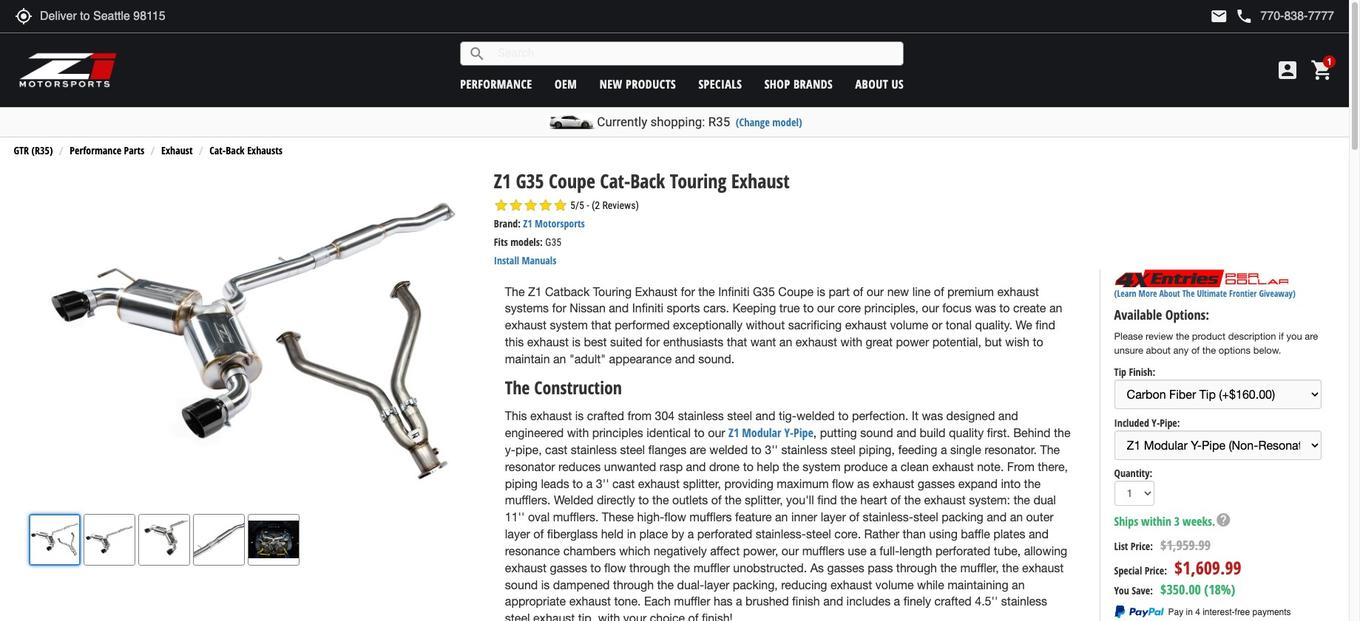 Task type: locate. For each thing, give the bounding box(es) containing it.
was inside the z1 catback touring exhaust for the infiniti g35 coupe is part of our new line of premium exhaust systems for nissan and infiniti sports cars. keeping true to our core principles, our focus was to create an exhaust system that performed exceptionally without sacrificing exhaust volume or tonal quality. we find this exhaust is best suited for enthusiasts that want an exhaust with great power potential, but wish to maintain an "adult" appearance and sound.
[[975, 302, 996, 315]]

an left "adult"
[[553, 353, 566, 366]]

about
[[1146, 345, 1171, 356]]

0 vertical spatial back
[[226, 144, 245, 158]]

the inside the (learn more about the ultimate frontier giveaway) available options: please review the product description if you are unsure about any of the options below.
[[1182, 288, 1195, 300]]

0 vertical spatial system
[[550, 319, 588, 332]]

is left part in the top of the page
[[817, 285, 825, 299]]

is up appropriate
[[541, 579, 550, 592]]

oem
[[555, 76, 577, 92]]

exhaust inside the z1 catback touring exhaust for the infiniti g35 coupe is part of our new line of premium exhaust systems for nissan and infiniti sports cars. keeping true to our core principles, our focus was to create an exhaust system that performed exceptionally without sacrificing exhaust volume or tonal quality. we find this exhaust is best suited for enthusiasts that want an exhaust with great power potential, but wish to maintain an "adult" appearance and sound.
[[635, 285, 677, 299]]

volume up power
[[890, 319, 928, 332]]

system:
[[969, 494, 1010, 508]]

g35 up brand:
[[516, 168, 544, 195]]

our inside the resonator reduces unwanted rasp and drone to help the system produce a clean exhaust note. from there, piping leads to a 3'' cast exhaust splitter, providing maximum flow as exhaust gasses expand into the mufflers. welded directly to the outlets of the splitter, you'll find the heart of the exhaust system: the dual 11'' oval mufflers. these high-flow mufflers feature an inner layer of stainless-steel packing and an outer layer of fiberglass held in place by a perforated stainless-steel core. rather than using baffle plates and resonance chambers which negatively affect power, our mufflers use a full-length perforated tube, allowing exhaust gasses to flow through the muffler unobstructed. as gasses pass through the muffler, the exhaust sound is dampened through the dual-layer packing, reducing exhaust volume while maintaining an appropriate exhaust tone. each muffler has a brushed finish and includes a finely crafted 4.5'' stainless steel exhaust tip, with your choice of finish!
[[782, 545, 799, 558]]

and up modular
[[756, 410, 775, 423]]

stainless inside the resonator reduces unwanted rasp and drone to help the system produce a clean exhaust note. from there, piping leads to a 3'' cast exhaust splitter, providing maximum flow as exhaust gasses expand into the mufflers. welded directly to the outlets of the splitter, you'll find the heart of the exhaust system: the dual 11'' oval mufflers. these high-flow mufflers feature an inner layer of stainless-steel packing and an outer layer of fiberglass held in place by a perforated stainless-steel core. rather than using baffle plates and resonance chambers which negatively affect power, our mufflers use a full-length perforated tube, allowing exhaust gasses to flow through the muffler unobstructed. as gasses pass through the muffler, the exhaust sound is dampened through the dual-layer packing, reducing exhaust volume while maintaining an appropriate exhaust tone. each muffler has a brushed finish and includes a finely crafted 4.5'' stainless steel exhaust tip, with your choice of finish!
[[1001, 596, 1047, 609]]

0 vertical spatial mufflers.
[[505, 494, 551, 508]]

mufflers. down welded
[[553, 511, 599, 525]]

0 horizontal spatial find
[[817, 494, 837, 508]]

you'll
[[786, 494, 814, 508]]

price: inside special price: $1,609.99 you save: $350.00 (18%)
[[1145, 564, 1167, 578]]

and up first. behind
[[998, 410, 1018, 423]]

the inside the resonator reduces unwanted rasp and drone to help the system produce a clean exhaust note. from there, piping leads to a 3'' cast exhaust splitter, providing maximum flow as exhaust gasses expand into the mufflers. welded directly to the outlets of the splitter, you'll find the heart of the exhaust system: the dual 11'' oval mufflers. these high-flow mufflers feature an inner layer of stainless-steel packing and an outer layer of fiberglass held in place by a perforated stainless-steel core. rather than using baffle plates and resonance chambers which negatively affect power, our mufflers use a full-length perforated tube, allowing exhaust gasses to flow through the muffler unobstructed. as gasses pass through the muffler, the exhaust sound is dampened through the dual-layer packing, reducing exhaust volume while maintaining an appropriate exhaust tone. each muffler has a brushed finish and includes a finely crafted 4.5'' stainless steel exhaust tip, with your choice of finish!
[[1040, 444, 1060, 457]]

1 horizontal spatial coupe
[[778, 285, 814, 299]]

the down product
[[1202, 345, 1216, 356]]

with inside the resonator reduces unwanted rasp and drone to help the system produce a clean exhaust note. from there, piping leads to a 3'' cast exhaust splitter, providing maximum flow as exhaust gasses expand into the mufflers. welded directly to the outlets of the splitter, you'll find the heart of the exhaust system: the dual 11'' oval mufflers. these high-flow mufflers feature an inner layer of stainless-steel packing and an outer layer of fiberglass held in place by a perforated stainless-steel core. rather than using baffle plates and resonance chambers which negatively affect power, our mufflers use a full-length perforated tube, allowing exhaust gasses to flow through the muffler unobstructed. as gasses pass through the muffler, the exhaust sound is dampened through the dual-layer packing, reducing exhaust volume while maintaining an appropriate exhaust tone. each muffler has a brushed finish and includes a finely crafted 4.5'' stainless steel exhaust tip, with your choice of finish!
[[598, 613, 620, 622]]

0 vertical spatial volume
[[890, 319, 928, 332]]

exhaust down rasp
[[638, 477, 680, 491]]

maintaining
[[948, 579, 1008, 592]]

1 vertical spatial cat-
[[600, 168, 630, 195]]

0 horizontal spatial exhaust
[[161, 144, 193, 158]]

our up "or"
[[922, 302, 939, 315]]

2 horizontal spatial flow
[[832, 477, 854, 491]]

welded inside this exhaust is crafted from 304 stainless steel and tig-welded to perfection. it was designed and engineered with principles identical to our
[[796, 410, 835, 423]]

0 horizontal spatial back
[[226, 144, 245, 158]]

4.5''
[[975, 596, 998, 609]]

0 horizontal spatial about
[[855, 76, 888, 92]]

1 horizontal spatial g35
[[545, 237, 562, 249]]

0 vertical spatial sound
[[860, 427, 893, 440]]

0 horizontal spatial g35
[[516, 168, 544, 195]]

our up drone
[[708, 427, 725, 440]]

0 vertical spatial with
[[841, 336, 862, 349]]

maximum
[[777, 477, 829, 491]]

0 horizontal spatial touring
[[593, 285, 632, 299]]

special price: $1,609.99 you save: $350.00 (18%)
[[1114, 556, 1242, 599]]

1 horizontal spatial find
[[1036, 319, 1055, 332]]

1 horizontal spatial sound
[[860, 427, 893, 440]]

0 vertical spatial new
[[600, 76, 622, 92]]

0 horizontal spatial are
[[690, 444, 706, 457]]

that left want
[[727, 336, 747, 349]]

perfection.
[[852, 410, 908, 423]]

reduces
[[558, 461, 601, 474]]

to down modular
[[751, 444, 762, 457]]

1 vertical spatial exhaust
[[731, 168, 790, 195]]

back inside z1 g35 coupe cat-back touring exhaust star star star star star 5/5 - (2 reviews) brand: z1 motorsports fits models: g35 install manuals
[[630, 168, 665, 195]]

muffler down the affect
[[693, 562, 730, 575]]

cast right pipe,
[[545, 444, 567, 457]]

are right you
[[1305, 331, 1318, 343]]

and right finish
[[823, 596, 843, 609]]

1 horizontal spatial back
[[630, 168, 665, 195]]

of right "line"
[[934, 285, 944, 299]]

that up best
[[591, 319, 612, 332]]

1 horizontal spatial touring
[[670, 168, 726, 195]]

flow
[[832, 477, 854, 491], [664, 511, 686, 525], [604, 562, 626, 575]]

mufflers. down piping
[[505, 494, 551, 508]]

y- right the included
[[1152, 416, 1160, 430]]

muffler down dual-
[[674, 596, 710, 609]]

2 vertical spatial layer
[[704, 579, 729, 592]]

gasses down clean
[[918, 477, 955, 491]]

2 horizontal spatial with
[[841, 336, 862, 349]]

through down which
[[629, 562, 670, 575]]

0 horizontal spatial help
[[757, 461, 779, 474]]

muffler,
[[960, 562, 999, 575]]

0 vertical spatial find
[[1036, 319, 1055, 332]]

exhaust
[[997, 285, 1039, 299], [505, 319, 547, 332], [845, 319, 887, 332], [527, 336, 569, 349], [796, 336, 837, 349], [530, 410, 572, 423], [932, 461, 974, 474], [638, 477, 680, 491], [873, 477, 914, 491], [924, 494, 966, 508], [505, 562, 547, 575], [1022, 562, 1064, 575], [831, 579, 872, 592], [569, 596, 611, 609], [533, 613, 575, 622]]

steel down the putting
[[831, 444, 856, 457]]

exhaust up great
[[845, 319, 887, 332]]

place
[[639, 528, 668, 541]]

stainless right 4.5''
[[1001, 596, 1047, 609]]

suited
[[610, 336, 642, 349]]

the up the systems
[[505, 285, 525, 299]]

exhaust up create
[[997, 285, 1039, 299]]

exhaust up engineered
[[530, 410, 572, 423]]

finish!
[[702, 613, 733, 622]]

are inside the (learn more about the ultimate frontier giveaway) available options: please review the product description if you are unsure about any of the options below.
[[1305, 331, 1318, 343]]

exhaust right parts
[[161, 144, 193, 158]]

1 vertical spatial was
[[922, 410, 943, 423]]

there,
[[1038, 461, 1068, 474]]

you
[[1286, 331, 1302, 343]]

0 vertical spatial muffler
[[693, 562, 730, 575]]

4 star from the left
[[538, 198, 553, 213]]

Search search field
[[486, 42, 903, 65]]

with up reduces
[[567, 427, 589, 440]]

(change
[[736, 115, 770, 129]]

1 horizontal spatial system
[[803, 461, 841, 474]]

are
[[1305, 331, 1318, 343], [690, 444, 706, 457]]

is inside the resonator reduces unwanted rasp and drone to help the system produce a clean exhaust note. from there, piping leads to a 3'' cast exhaust splitter, providing maximum flow as exhaust gasses expand into the mufflers. welded directly to the outlets of the splitter, you'll find the heart of the exhaust system: the dual 11'' oval mufflers. these high-flow mufflers feature an inner layer of stainless-steel packing and an outer layer of fiberglass held in place by a perforated stainless-steel core. rather than using baffle plates and resonance chambers which negatively affect power, our mufflers use a full-length perforated tube, allowing exhaust gasses to flow through the muffler unobstructed. as gasses pass through the muffler, the exhaust sound is dampened through the dual-layer packing, reducing exhaust volume while maintaining an appropriate exhaust tone. each muffler has a brushed finish and includes a finely crafted 4.5'' stainless steel exhaust tip, with your choice of finish!
[[541, 579, 550, 592]]

0 vertical spatial help
[[757, 461, 779, 474]]

the down into
[[1014, 494, 1030, 508]]

our up the unobstructed.
[[782, 545, 799, 558]]

negatively
[[654, 545, 707, 558]]

3'' inside the resonator reduces unwanted rasp and drone to help the system produce a clean exhaust note. from there, piping leads to a 3'' cast exhaust splitter, providing maximum flow as exhaust gasses expand into the mufflers. welded directly to the outlets of the splitter, you'll find the heart of the exhaust system: the dual 11'' oval mufflers. these high-flow mufflers feature an inner layer of stainless-steel packing and an outer layer of fiberglass held in place by a perforated stainless-steel core. rather than using baffle plates and resonance chambers which negatively affect power, our mufflers use a full-length perforated tube, allowing exhaust gasses to flow through the muffler unobstructed. as gasses pass through the muffler, the exhaust sound is dampened through the dual-layer packing, reducing exhaust volume while maintaining an appropriate exhaust tone. each muffler has a brushed finish and includes a finely crafted 4.5'' stainless steel exhaust tip, with your choice of finish!
[[596, 477, 609, 491]]

piping
[[505, 477, 538, 491]]

through down length
[[896, 562, 937, 575]]

our inside this exhaust is crafted from 304 stainless steel and tig-welded to perfection. it was designed and engineered with principles identical to our
[[708, 427, 725, 440]]

without
[[746, 319, 785, 332]]

rather
[[864, 528, 899, 541]]

gtr (r35) link
[[14, 144, 53, 158]]

1 vertical spatial that
[[727, 336, 747, 349]]

the construction
[[505, 376, 622, 400]]

2 vertical spatial g35
[[753, 285, 775, 299]]

true
[[779, 302, 800, 315]]

phone link
[[1235, 7, 1334, 25]]

exhaust inside this exhaust is crafted from 304 stainless steel and tig-welded to perfection. it was designed and engineered with principles identical to our
[[530, 410, 572, 423]]

into
[[1001, 477, 1021, 491]]

is left best
[[572, 336, 581, 349]]

0 horizontal spatial for
[[552, 302, 566, 315]]

a
[[941, 444, 947, 457], [891, 461, 897, 474], [586, 477, 593, 491], [688, 528, 694, 541], [870, 545, 876, 558], [736, 596, 742, 609], [894, 596, 900, 609]]

about
[[855, 76, 888, 92], [1159, 288, 1180, 300]]

3'' up the directly
[[596, 477, 609, 491]]

(learn more about the ultimate frontier giveaway) link
[[1114, 288, 1296, 300]]

0 horizontal spatial system
[[550, 319, 588, 332]]

layer up has
[[704, 579, 729, 592]]

specials link
[[699, 76, 742, 92]]

by
[[671, 528, 684, 541]]

we
[[1016, 319, 1032, 332]]

affect
[[710, 545, 740, 558]]

1 vertical spatial infiniti
[[632, 302, 663, 315]]

a down reduces
[[586, 477, 593, 491]]

coupe inside z1 g35 coupe cat-back touring exhaust star star star star star 5/5 - (2 reviews) brand: z1 motorsports fits models: g35 install manuals
[[549, 168, 595, 195]]

infiniti up cars.
[[718, 285, 750, 299]]

z1 left modular
[[729, 425, 739, 442]]

1 vertical spatial system
[[803, 461, 841, 474]]

to right wish
[[1033, 336, 1043, 349]]

touring
[[670, 168, 726, 195], [593, 285, 632, 299]]

1 vertical spatial cast
[[612, 477, 635, 491]]

0 horizontal spatial cat-
[[210, 144, 226, 158]]

0 horizontal spatial new
[[600, 76, 622, 92]]

manuals
[[522, 254, 556, 268]]

and down system:
[[987, 511, 1007, 525]]

price: inside list price: $1,959.99
[[1131, 540, 1153, 554]]

with inside this exhaust is crafted from 304 stainless steel and tig-welded to perfection. it was designed and engineered with principles identical to our
[[567, 427, 589, 440]]

is inside this exhaust is crafted from 304 stainless steel and tig-welded to perfection. it was designed and engineered with principles identical to our
[[575, 410, 584, 423]]

through up tone.
[[613, 579, 654, 592]]

of
[[853, 285, 863, 299], [934, 285, 944, 299], [1191, 345, 1200, 356], [711, 494, 722, 508], [891, 494, 901, 508], [849, 511, 859, 525], [533, 528, 544, 541], [688, 613, 698, 622]]

to
[[803, 302, 814, 315], [999, 302, 1010, 315], [1033, 336, 1043, 349], [838, 410, 849, 423], [694, 427, 705, 440], [751, 444, 762, 457], [743, 461, 754, 474], [572, 477, 583, 491], [638, 494, 649, 508], [590, 562, 601, 575]]

mufflers down outlets
[[690, 511, 732, 525]]

more
[[1139, 288, 1157, 300]]

price:
[[1131, 540, 1153, 554], [1145, 564, 1167, 578]]

0 horizontal spatial perforated
[[697, 528, 752, 541]]

1 horizontal spatial exhaust
[[635, 285, 677, 299]]

of right outlets
[[711, 494, 722, 508]]

with right tip,
[[598, 613, 620, 622]]

0 vertical spatial that
[[591, 319, 612, 332]]

2 horizontal spatial gasses
[[918, 477, 955, 491]]

1 vertical spatial sound
[[505, 579, 538, 592]]

1 vertical spatial layer
[[505, 528, 530, 541]]

cat- inside z1 g35 coupe cat-back touring exhaust star star star star star 5/5 - (2 reviews) brand: z1 motorsports fits models: g35 install manuals
[[600, 168, 630, 195]]

sound inside the , putting sound and build quality first. behind the y-pipe, cast stainless steel flanges are welded to 3'' stainless steel piping, feeding a single resonator.
[[860, 427, 893, 440]]

stainless right 304
[[678, 410, 724, 423]]

z1 up the systems
[[528, 285, 542, 299]]

an
[[1049, 302, 1062, 315], [779, 336, 792, 349], [553, 353, 566, 366], [775, 511, 788, 525], [1010, 511, 1023, 525], [1012, 579, 1025, 592]]

options:
[[1165, 306, 1209, 324]]

1 vertical spatial with
[[567, 427, 589, 440]]

$350.00
[[1160, 582, 1201, 599]]

1 star from the left
[[494, 198, 509, 213]]

to down reduces
[[572, 477, 583, 491]]

1 vertical spatial g35
[[545, 237, 562, 249]]

price: for $1,959.99
[[1131, 540, 1153, 554]]

cat-
[[210, 144, 226, 158], [600, 168, 630, 195]]

the inside the z1 catback touring exhaust for the infiniti g35 coupe is part of our new line of premium exhaust systems for nissan and infiniti sports cars. keeping true to our core principles, our focus was to create an exhaust system that performed exceptionally without sacrificing exhaust volume or tonal quality. we find this exhaust is best suited for enthusiasts that want an exhaust with great power potential, but wish to maintain an "adult" appearance and sound.
[[505, 285, 525, 299]]

product
[[1192, 331, 1226, 343]]

0 vertical spatial about
[[855, 76, 888, 92]]

1 horizontal spatial splitter,
[[745, 494, 783, 508]]

1 vertical spatial splitter,
[[745, 494, 783, 508]]

exhaust inside z1 g35 coupe cat-back touring exhaust star star star star star 5/5 - (2 reviews) brand: z1 motorsports fits models: g35 install manuals
[[731, 168, 790, 195]]

g35 down the z1 motorsports link
[[545, 237, 562, 249]]

to inside the , putting sound and build quality first. behind the y-pipe, cast stainless steel flanges are welded to 3'' stainless steel piping, feeding a single resonator.
[[751, 444, 762, 457]]

find inside the resonator reduces unwanted rasp and drone to help the system produce a clean exhaust note. from there, piping leads to a 3'' cast exhaust splitter, providing maximum flow as exhaust gasses expand into the mufflers. welded directly to the outlets of the splitter, you'll find the heart of the exhaust system: the dual 11'' oval mufflers. these high-flow mufflers feature an inner layer of stainless-steel packing and an outer layer of fiberglass held in place by a perforated stainless-steel core. rather than using baffle plates and resonance chambers which negatively affect power, our mufflers use a full-length perforated tube, allowing exhaust gasses to flow through the muffler unobstructed. as gasses pass through the muffler, the exhaust sound is dampened through the dual-layer packing, reducing exhaust volume while maintaining an appropriate exhaust tone. each muffler has a brushed finish and includes a finely crafted 4.5'' stainless steel exhaust tip, with your choice of finish!
[[817, 494, 837, 508]]

chambers
[[563, 545, 616, 558]]

with inside the z1 catback touring exhaust for the infiniti g35 coupe is part of our new line of premium exhaust systems for nissan and infiniti sports cars. keeping true to our core principles, our focus was to create an exhaust system that performed exceptionally without sacrificing exhaust volume or tonal quality. we find this exhaust is best suited for enthusiasts that want an exhaust with great power potential, but wish to maintain an "adult" appearance and sound.
[[841, 336, 862, 349]]

infiniti up performed
[[632, 302, 663, 315]]

parts
[[124, 144, 144, 158]]

new inside the z1 catback touring exhaust for the infiniti g35 coupe is part of our new line of premium exhaust systems for nissan and infiniti sports cars. keeping true to our core principles, our focus was to create an exhaust system that performed exceptionally without sacrificing exhaust volume or tonal quality. we find this exhaust is best suited for enthusiasts that want an exhaust with great power potential, but wish to maintain an "adult" appearance and sound.
[[887, 285, 909, 299]]

z1
[[494, 168, 511, 195], [523, 217, 532, 231], [528, 285, 542, 299], [729, 425, 739, 442]]

single
[[950, 444, 981, 457]]

from
[[1007, 461, 1035, 474]]

maintain
[[505, 353, 550, 366]]

1 horizontal spatial mufflers
[[802, 545, 845, 558]]

dampened
[[553, 579, 610, 592]]

1 vertical spatial welded
[[709, 444, 748, 457]]

1 vertical spatial for
[[552, 302, 566, 315]]

coupe up 5/5 -
[[549, 168, 595, 195]]

stainless inside this exhaust is crafted from 304 stainless steel and tig-welded to perfection. it was designed and engineered with principles identical to our
[[678, 410, 724, 423]]

layer down '11'''
[[505, 528, 530, 541]]

2 horizontal spatial for
[[681, 285, 695, 299]]

mufflers
[[690, 511, 732, 525], [802, 545, 845, 558]]

1 horizontal spatial new
[[887, 285, 909, 299]]

shop brands
[[764, 76, 833, 92]]

1 horizontal spatial 3''
[[765, 444, 778, 457]]

the up options: in the right of the page
[[1182, 288, 1195, 300]]

your
[[623, 613, 647, 622]]

account_box link
[[1272, 58, 1303, 82]]

1 horizontal spatial layer
[[704, 579, 729, 592]]

mufflers.
[[505, 494, 551, 508], [553, 511, 599, 525]]

0 horizontal spatial coupe
[[549, 168, 595, 195]]

1 horizontal spatial stainless-
[[863, 511, 913, 525]]

crafted inside the resonator reduces unwanted rasp and drone to help the system produce a clean exhaust note. from there, piping leads to a 3'' cast exhaust splitter, providing maximum flow as exhaust gasses expand into the mufflers. welded directly to the outlets of the splitter, you'll find the heart of the exhaust system: the dual 11'' oval mufflers. these high-flow mufflers feature an inner layer of stainless-steel packing and an outer layer of fiberglass held in place by a perforated stainless-steel core. rather than using baffle plates and resonance chambers which negatively affect power, our mufflers use a full-length perforated tube, allowing exhaust gasses to flow through the muffler unobstructed. as gasses pass through the muffler, the exhaust sound is dampened through the dual-layer packing, reducing exhaust volume while maintaining an appropriate exhaust tone. each muffler has a brushed finish and includes a finely crafted 4.5'' stainless steel exhaust tip, with your choice of finish!
[[934, 596, 972, 609]]

1 vertical spatial help
[[1215, 513, 1232, 529]]

1 vertical spatial about
[[1159, 288, 1180, 300]]

0 vertical spatial exhaust
[[161, 144, 193, 158]]

,
[[813, 427, 817, 440]]

1 horizontal spatial welded
[[796, 410, 835, 423]]

0 vertical spatial 3''
[[765, 444, 778, 457]]

1 horizontal spatial was
[[975, 302, 996, 315]]

system down nissan
[[550, 319, 588, 332]]

1 vertical spatial perforated
[[935, 545, 991, 558]]

of inside the (learn more about the ultimate frontier giveaway) available options: please review the product description if you are unsure about any of the options below.
[[1191, 345, 1200, 356]]

currently shopping: r35 (change model)
[[597, 115, 802, 129]]

an left inner
[[775, 511, 788, 525]]

volume inside the z1 catback touring exhaust for the infiniti g35 coupe is part of our new line of premium exhaust systems for nissan and infiniti sports cars. keeping true to our core principles, our focus was to create an exhaust system that performed exceptionally without sacrificing exhaust volume or tonal quality. we find this exhaust is best suited for enthusiasts that want an exhaust with great power potential, but wish to maintain an "adult" appearance and sound.
[[890, 319, 928, 332]]

install
[[494, 254, 519, 268]]

1 horizontal spatial help
[[1215, 513, 1232, 529]]

z1 inside the z1 catback touring exhaust for the infiniti g35 coupe is part of our new line of premium exhaust systems for nissan and infiniti sports cars. keeping true to our core principles, our focus was to create an exhaust system that performed exceptionally without sacrificing exhaust volume or tonal quality. we find this exhaust is best suited for enthusiasts that want an exhaust with great power potential, but wish to maintain an "adult" appearance and sound.
[[528, 285, 542, 299]]

exhaust down the systems
[[505, 319, 547, 332]]

cast inside the , putting sound and build quality first. behind the y-pipe, cast stainless steel flanges are welded to 3'' stainless steel piping, feeding a single resonator.
[[545, 444, 567, 457]]

1 vertical spatial volume
[[875, 579, 914, 592]]

1 horizontal spatial cat-
[[600, 168, 630, 195]]

that
[[591, 319, 612, 332], [727, 336, 747, 349]]

with left great
[[841, 336, 862, 349]]

exhaust down allowing
[[1022, 562, 1064, 575]]

system up maximum
[[803, 461, 841, 474]]

1 horizontal spatial about
[[1159, 288, 1180, 300]]

layer up core.
[[821, 511, 846, 525]]

about right more
[[1159, 288, 1180, 300]]

this
[[505, 336, 524, 349]]

2 vertical spatial with
[[598, 613, 620, 622]]

cast inside the resonator reduces unwanted rasp and drone to help the system produce a clean exhaust note. from there, piping leads to a 3'' cast exhaust splitter, providing maximum flow as exhaust gasses expand into the mufflers. welded directly to the outlets of the splitter, you'll find the heart of the exhaust system: the dual 11'' oval mufflers. these high-flow mufflers feature an inner layer of stainless-steel packing and an outer layer of fiberglass held in place by a perforated stainless-steel core. rather than using baffle plates and resonance chambers which negatively affect power, our mufflers use a full-length perforated tube, allowing exhaust gasses to flow through the muffler unobstructed. as gasses pass through the muffler, the exhaust sound is dampened through the dual-layer packing, reducing exhaust volume while maintaining an appropriate exhaust tone. each muffler has a brushed finish and includes a finely crafted 4.5'' stainless steel exhaust tip, with your choice of finish!
[[612, 477, 635, 491]]

sound up appropriate
[[505, 579, 538, 592]]

1 horizontal spatial y-
[[1152, 416, 1160, 430]]

0 vertical spatial touring
[[670, 168, 726, 195]]

dual-
[[677, 579, 704, 592]]

touring inside the z1 catback touring exhaust for the infiniti g35 coupe is part of our new line of premium exhaust systems for nissan and infiniti sports cars. keeping true to our core principles, our focus was to create an exhaust system that performed exceptionally without sacrificing exhaust volume or tonal quality. we find this exhaust is best suited for enthusiasts that want an exhaust with great power potential, but wish to maintain an "adult" appearance and sound.
[[593, 285, 632, 299]]

back down currently
[[630, 168, 665, 195]]

for up sports
[[681, 285, 695, 299]]

or
[[932, 319, 942, 332]]

the inside the , putting sound and build quality first. behind the y-pipe, cast stainless steel flanges are welded to 3'' stainless steel piping, feeding a single resonator.
[[1054, 427, 1071, 440]]

new up currently
[[600, 76, 622, 92]]

1 vertical spatial find
[[817, 494, 837, 508]]

0 horizontal spatial was
[[922, 410, 943, 423]]

2 vertical spatial exhaust
[[635, 285, 677, 299]]

splitter, up feature
[[745, 494, 783, 508]]

exhausts
[[247, 144, 282, 158]]

2 horizontal spatial g35
[[753, 285, 775, 299]]

1 vertical spatial 3''
[[596, 477, 609, 491]]

to up the putting
[[838, 410, 849, 423]]

while
[[917, 579, 944, 592]]

0 vertical spatial welded
[[796, 410, 835, 423]]

0 vertical spatial was
[[975, 302, 996, 315]]

3'' inside the , putting sound and build quality first. behind the y-pipe, cast stainless steel flanges are welded to 3'' stainless steel piping, feeding a single resonator.
[[765, 444, 778, 457]]

within
[[1141, 514, 1171, 530]]

volume down pass
[[875, 579, 914, 592]]

0 horizontal spatial layer
[[505, 528, 530, 541]]

the up there,
[[1040, 444, 1060, 457]]

a inside the , putting sound and build quality first. behind the y-pipe, cast stainless steel flanges are welded to 3'' stainless steel piping, feeding a single resonator.
[[941, 444, 947, 457]]

my_location
[[15, 7, 33, 25]]

cat-back exhausts
[[210, 144, 282, 158]]

find right 'we'
[[1036, 319, 1055, 332]]

perforated down baffle
[[935, 545, 991, 558]]

0 horizontal spatial mufflers
[[690, 511, 732, 525]]

the up cars.
[[698, 285, 715, 299]]

our up "principles,"
[[867, 285, 884, 299]]

shopping_cart link
[[1307, 58, 1334, 82]]

baffle
[[961, 528, 990, 541]]

11''
[[505, 511, 525, 525]]

performance parts
[[70, 144, 144, 158]]

for down catback
[[552, 302, 566, 315]]

about inside the (learn more about the ultimate frontier giveaway) available options: please review the product description if you are unsure about any of the options below.
[[1159, 288, 1180, 300]]

core
[[838, 302, 861, 315]]

1 horizontal spatial that
[[727, 336, 747, 349]]

0 vertical spatial crafted
[[587, 410, 624, 423]]

brand:
[[494, 217, 521, 231]]

crafted
[[587, 410, 624, 423], [934, 596, 972, 609]]

of right heart on the bottom
[[891, 494, 901, 508]]

1 vertical spatial crafted
[[934, 596, 972, 609]]

shop brands link
[[764, 76, 833, 92]]

the up the each on the left bottom
[[657, 579, 674, 592]]

cat- right exhaust link
[[210, 144, 226, 158]]

plates
[[993, 528, 1025, 541]]

about us link
[[855, 76, 904, 92]]

touring down the currently shopping: r35 (change model)
[[670, 168, 726, 195]]

core.
[[834, 528, 861, 541]]

help
[[757, 461, 779, 474], [1215, 513, 1232, 529]]

0 horizontal spatial with
[[567, 427, 589, 440]]

1 vertical spatial price:
[[1145, 564, 1167, 578]]

1 vertical spatial are
[[690, 444, 706, 457]]

0 vertical spatial layer
[[821, 511, 846, 525]]

gasses down use
[[827, 562, 864, 575]]



Task type: vqa. For each thing, say whether or not it's contained in the screenshot.
THE LAYER to the middle
yes



Task type: describe. For each thing, give the bounding box(es) containing it.
systems
[[505, 302, 549, 315]]

z1 modular y-pipe
[[729, 425, 813, 442]]

exhaust down single
[[932, 461, 974, 474]]

y-
[[505, 444, 516, 457]]

a left clean
[[891, 461, 897, 474]]

weeks.
[[1183, 514, 1215, 530]]

steel down appropriate
[[505, 613, 530, 622]]

us
[[892, 76, 904, 92]]

brushed
[[745, 596, 789, 609]]

ultimate
[[1197, 288, 1227, 300]]

keeping
[[732, 302, 776, 315]]

mail phone
[[1210, 7, 1253, 25]]

0 horizontal spatial mufflers.
[[505, 494, 551, 508]]

unsure
[[1114, 345, 1143, 356]]

0 vertical spatial flow
[[832, 477, 854, 491]]

r35
[[708, 115, 730, 129]]

which
[[619, 545, 650, 558]]

an right want
[[779, 336, 792, 349]]

5 star from the left
[[553, 198, 568, 213]]

finely
[[904, 596, 931, 609]]

list price: $1,959.99
[[1114, 537, 1211, 555]]

finish
[[792, 596, 820, 609]]

the left heart on the bottom
[[840, 494, 857, 508]]

z1 up models:
[[523, 217, 532, 231]]

brands
[[794, 76, 833, 92]]

and inside the , putting sound and build quality first. behind the y-pipe, cast stainless steel flanges are welded to 3'' stainless steel piping, feeding a single resonator.
[[896, 427, 916, 440]]

construction
[[534, 376, 622, 400]]

engineered
[[505, 427, 564, 440]]

help inside the resonator reduces unwanted rasp and drone to help the system produce a clean exhaust note. from there, piping leads to a 3'' cast exhaust splitter, providing maximum flow as exhaust gasses expand into the mufflers. welded directly to the outlets of the splitter, you'll find the heart of the exhaust system: the dual 11'' oval mufflers. these high-flow mufflers feature an inner layer of stainless-steel packing and an outer layer of fiberglass held in place by a perforated stainless-steel core. rather than using baffle plates and resonance chambers which negatively affect power, our mufflers use a full-length perforated tube, allowing exhaust gasses to flow through the muffler unobstructed. as gasses pass through the muffler, the exhaust sound is dampened through the dual-layer packing, reducing exhaust volume while maintaining an appropriate exhaust tone. each muffler has a brushed finish and includes a finely crafted 4.5'' stainless steel exhaust tip, with your choice of finish!
[[757, 461, 779, 474]]

directly
[[597, 494, 635, 508]]

0 vertical spatial mufflers
[[690, 511, 732, 525]]

specials
[[699, 76, 742, 92]]

the down negatively
[[674, 562, 690, 575]]

exhaust up packing
[[924, 494, 966, 508]]

0 horizontal spatial that
[[591, 319, 612, 332]]

of right part in the top of the page
[[853, 285, 863, 299]]

0 vertical spatial stainless-
[[863, 511, 913, 525]]

tig-
[[779, 410, 797, 423]]

performance link
[[460, 76, 532, 92]]

the inside the z1 catback touring exhaust for the infiniti g35 coupe is part of our new line of premium exhaust systems for nissan and infiniti sports cars. keeping true to our core principles, our focus was to create an exhaust system that performed exceptionally without sacrificing exhaust volume or tonal quality. we find this exhaust is best suited for enthusiasts that want an exhaust with great power potential, but wish to maintain an "adult" appearance and sound.
[[698, 285, 715, 299]]

the down tube,
[[1002, 562, 1019, 575]]

the up high-
[[652, 494, 669, 508]]

0 horizontal spatial gasses
[[550, 562, 587, 575]]

0 vertical spatial g35
[[516, 168, 544, 195]]

flanges
[[648, 444, 686, 457]]

stainless down pipe
[[781, 444, 827, 457]]

an up plates at right
[[1010, 511, 1023, 525]]

exhaust up includes
[[831, 579, 872, 592]]

stainless up reduces
[[571, 444, 617, 457]]

new products link
[[600, 76, 676, 92]]

(18%)
[[1204, 582, 1235, 599]]

(change model) link
[[736, 115, 802, 129]]

resonator.
[[985, 444, 1037, 457]]

sound.
[[698, 353, 735, 366]]

part
[[829, 285, 850, 299]]

to up quality.
[[999, 302, 1010, 315]]

enthusiasts
[[663, 336, 724, 349]]

coupe inside the z1 catback touring exhaust for the infiniti g35 coupe is part of our new line of premium exhaust systems for nissan and infiniti sports cars. keeping true to our core principles, our focus was to create an exhaust system that performed exceptionally without sacrificing exhaust volume or tonal quality. we find this exhaust is best suited for enthusiasts that want an exhaust with great power potential, but wish to maintain an "adult" appearance and sound.
[[778, 285, 814, 299]]

steel down inner
[[806, 528, 831, 541]]

steel inside this exhaust is crafted from 304 stainless steel and tig-welded to perfection. it was designed and engineered with principles identical to our
[[727, 410, 752, 423]]

exhaust down sacrificing
[[796, 336, 837, 349]]

$1,609.99
[[1174, 556, 1242, 581]]

was inside this exhaust is crafted from 304 stainless steel and tig-welded to perfection. it was designed and engineered with principles identical to our
[[922, 410, 943, 423]]

crafted inside this exhaust is crafted from 304 stainless steel and tig-welded to perfection. it was designed and engineered with principles identical to our
[[587, 410, 624, 423]]

a right has
[[736, 596, 742, 609]]

to right 'identical'
[[694, 427, 705, 440]]

pipe
[[794, 425, 813, 442]]

performed
[[615, 319, 670, 332]]

cat-back exhausts link
[[210, 144, 282, 158]]

an down tube,
[[1012, 579, 1025, 592]]

tube,
[[994, 545, 1021, 558]]

z1 modular y-pipe link
[[729, 425, 813, 442]]

the resonator reduces unwanted rasp and drone to help the system produce a clean exhaust note. from there, piping leads to a 3'' cast exhaust splitter, providing maximum flow as exhaust gasses expand into the mufflers. welded directly to the outlets of the splitter, you'll find the heart of the exhaust system: the dual 11'' oval mufflers. these high-flow mufflers feature an inner layer of stainless-steel packing and an outer layer of fiberglass held in place by a perforated stainless-steel core. rather than using baffle plates and resonance chambers which negatively affect power, our mufflers use a full-length perforated tube, allowing exhaust gasses to flow through the muffler unobstructed. as gasses pass through the muffler, the exhaust sound is dampened through the dual-layer packing, reducing exhaust volume while maintaining an appropriate exhaust tone. each muffler has a brushed finish and includes a finely crafted 4.5'' stainless steel exhaust tip, with your choice of finish!
[[505, 444, 1068, 622]]

0 horizontal spatial stainless-
[[756, 528, 806, 541]]

the down the providing
[[725, 494, 742, 508]]

clean
[[901, 461, 929, 474]]

potential,
[[932, 336, 981, 349]]

1 horizontal spatial infiniti
[[718, 285, 750, 299]]

steel up unwanted
[[620, 444, 645, 457]]

a right use
[[870, 545, 876, 558]]

0 vertical spatial perforated
[[697, 528, 752, 541]]

the for the z1 catback touring exhaust for the infiniti g35 coupe is part of our new line of premium exhaust systems for nissan and infiniti sports cars. keeping true to our core principles, our focus was to create an exhaust system that performed exceptionally without sacrificing exhaust volume or tonal quality. we find this exhaust is best suited for enthusiasts that want an exhaust with great power potential, but wish to maintain an "adult" appearance and sound.
[[505, 285, 525, 299]]

(learn
[[1114, 288, 1136, 300]]

are inside the , putting sound and build quality first. behind the y-pipe, cast stainless steel flanges are welded to 3'' stainless steel piping, feeding a single resonator.
[[690, 444, 706, 457]]

steel up than
[[913, 511, 938, 525]]

gtr
[[14, 144, 29, 158]]

piping,
[[859, 444, 895, 457]]

welded inside the , putting sound and build quality first. behind the y-pipe, cast stainless steel flanges are welded to 3'' stainless steel piping, feeding a single resonator.
[[709, 444, 748, 457]]

reducing
[[781, 579, 827, 592]]

0 horizontal spatial y-
[[784, 425, 794, 442]]

z1 up brand:
[[494, 168, 511, 195]]

welded
[[554, 494, 594, 508]]

quantity:
[[1114, 467, 1152, 481]]

please
[[1114, 331, 1143, 343]]

identical
[[647, 427, 691, 440]]

dual
[[1033, 494, 1056, 508]]

z1 g35 coupe cat-back touring exhaust star star star star star 5/5 - (2 reviews) brand: z1 motorsports fits models: g35 install manuals
[[494, 168, 790, 268]]

quality.
[[975, 319, 1012, 332]]

power
[[896, 336, 929, 349]]

price: for $1,609.99
[[1145, 564, 1167, 578]]

and right rasp
[[686, 461, 706, 474]]

exhaust down appropriate
[[533, 613, 575, 622]]

the up than
[[904, 494, 921, 508]]

gtr (r35)
[[14, 144, 53, 158]]

2 vertical spatial flow
[[604, 562, 626, 575]]

expand
[[958, 477, 998, 491]]

produce
[[844, 461, 888, 474]]

of down oval
[[533, 528, 544, 541]]

a right by
[[688, 528, 694, 541]]

putting
[[820, 427, 857, 440]]

1 horizontal spatial gasses
[[827, 562, 864, 575]]

phone
[[1235, 7, 1253, 25]]

fiberglass
[[547, 528, 598, 541]]

the for the construction
[[505, 376, 530, 400]]

list
[[1114, 540, 1128, 554]]

to up sacrificing
[[803, 302, 814, 315]]

the for the resonator reduces unwanted rasp and drone to help the system produce a clean exhaust note. from there, piping leads to a 3'' cast exhaust splitter, providing maximum flow as exhaust gasses expand into the mufflers. welded directly to the outlets of the splitter, you'll find the heart of the exhaust system: the dual 11'' oval mufflers. these high-flow mufflers feature an inner layer of stainless-steel packing and an outer layer of fiberglass held in place by a perforated stainless-steel core. rather than using baffle plates and resonance chambers which negatively affect power, our mufflers use a full-length perforated tube, allowing exhaust gasses to flow through the muffler unobstructed. as gasses pass through the muffler, the exhaust sound is dampened through the dual-layer packing, reducing exhaust volume while maintaining an appropriate exhaust tone. each muffler has a brushed finish and includes a finely crafted 4.5'' stainless steel exhaust tip, with your choice of finish!
[[1040, 444, 1060, 457]]

any
[[1173, 345, 1189, 356]]

a left finely
[[894, 596, 900, 609]]

has
[[714, 596, 733, 609]]

providing
[[724, 477, 773, 491]]

from
[[627, 410, 652, 423]]

pipe:
[[1160, 416, 1180, 430]]

unobstructed.
[[733, 562, 807, 575]]

sound inside the resonator reduces unwanted rasp and drone to help the system produce a clean exhaust note. from there, piping leads to a 3'' cast exhaust splitter, providing maximum flow as exhaust gasses expand into the mufflers. welded directly to the outlets of the splitter, you'll find the heart of the exhaust system: the dual 11'' oval mufflers. these high-flow mufflers feature an inner layer of stainless-steel packing and an outer layer of fiberglass held in place by a perforated stainless-steel core. rather than using baffle plates and resonance chambers which negatively affect power, our mufflers use a full-length perforated tube, allowing exhaust gasses to flow through the muffler unobstructed. as gasses pass through the muffler, the exhaust sound is dampened through the dual-layer packing, reducing exhaust volume while maintaining an appropriate exhaust tone. each muffler has a brushed finish and includes a finely crafted 4.5'' stainless steel exhaust tip, with your choice of finish!
[[505, 579, 538, 592]]

tip
[[1114, 366, 1126, 380]]

an right create
[[1049, 302, 1062, 315]]

touring inside z1 g35 coupe cat-back touring exhaust star star star star star 5/5 - (2 reviews) brand: z1 motorsports fits models: g35 install manuals
[[670, 168, 726, 195]]

and down "enthusiasts"
[[675, 353, 695, 366]]

our up sacrificing
[[817, 302, 834, 315]]

exhaust down resonance
[[505, 562, 547, 575]]

1 horizontal spatial flow
[[664, 511, 686, 525]]

exhaust up tip,
[[569, 596, 611, 609]]

performance
[[460, 76, 532, 92]]

0 vertical spatial splitter,
[[683, 477, 721, 491]]

find inside the z1 catback touring exhaust for the infiniti g35 coupe is part of our new line of premium exhaust systems for nissan and infiniti sports cars. keeping true to our core principles, our focus was to create an exhaust system that performed exceptionally without sacrificing exhaust volume or tonal quality. we find this exhaust is best suited for enthusiasts that want an exhaust with great power potential, but wish to maintain an "adult" appearance and sound.
[[1036, 319, 1055, 332]]

pipe,
[[515, 444, 542, 457]]

held
[[601, 528, 624, 541]]

2 star from the left
[[509, 198, 523, 213]]

1 vertical spatial mufflers
[[802, 545, 845, 558]]

note.
[[977, 461, 1004, 474]]

the down the from
[[1024, 477, 1041, 491]]

leads
[[541, 477, 569, 491]]

1 vertical spatial muffler
[[674, 596, 710, 609]]

mail
[[1210, 7, 1228, 25]]

exhaust up maintain
[[527, 336, 569, 349]]

principles
[[592, 427, 643, 440]]

and down outer on the right bottom of page
[[1029, 528, 1049, 541]]

appropriate
[[505, 596, 566, 609]]

and up performed
[[609, 302, 629, 315]]

drone
[[709, 461, 740, 474]]

in
[[627, 528, 636, 541]]

help inside ships within 3 weeks. help
[[1215, 513, 1232, 529]]

exhaust up heart on the bottom
[[873, 477, 914, 491]]

to down chambers
[[590, 562, 601, 575]]

1 horizontal spatial for
[[646, 336, 660, 349]]

appearance
[[609, 353, 672, 366]]

system inside the z1 catback touring exhaust for the infiniti g35 coupe is part of our new line of premium exhaust systems for nissan and infiniti sports cars. keeping true to our core principles, our focus was to create an exhaust system that performed exceptionally without sacrificing exhaust volume or tonal quality. we find this exhaust is best suited for enthusiasts that want an exhaust with great power potential, but wish to maintain an "adult" appearance and sound.
[[550, 319, 588, 332]]

system inside the resonator reduces unwanted rasp and drone to help the system produce a clean exhaust note. from there, piping leads to a 3'' cast exhaust splitter, providing maximum flow as exhaust gasses expand into the mufflers. welded directly to the outlets of the splitter, you'll find the heart of the exhaust system: the dual 11'' oval mufflers. these high-flow mufflers feature an inner layer of stainless-steel packing and an outer layer of fiberglass held in place by a perforated stainless-steel core. rather than using baffle plates and resonance chambers which negatively affect power, our mufflers use a full-length perforated tube, allowing exhaust gasses to flow through the muffler unobstructed. as gasses pass through the muffler, the exhaust sound is dampened through the dual-layer packing, reducing exhaust volume while maintaining an appropriate exhaust tone. each muffler has a brushed finish and includes a finely crafted 4.5'' stainless steel exhaust tip, with your choice of finish!
[[803, 461, 841, 474]]

using
[[929, 528, 958, 541]]

1 horizontal spatial mufflers.
[[553, 511, 599, 525]]

g35 inside the z1 catback touring exhaust for the infiniti g35 coupe is part of our new line of premium exhaust systems for nissan and infiniti sports cars. keeping true to our core principles, our focus was to create an exhaust system that performed exceptionally without sacrificing exhaust volume or tonal quality. we find this exhaust is best suited for enthusiasts that want an exhaust with great power potential, but wish to maintain an "adult" appearance and sound.
[[753, 285, 775, 299]]

to up the providing
[[743, 461, 754, 474]]

of up core.
[[849, 511, 859, 525]]

3 star from the left
[[523, 198, 538, 213]]

of left finish!
[[688, 613, 698, 622]]

build
[[920, 427, 946, 440]]

the up any
[[1176, 331, 1189, 343]]

about us
[[855, 76, 904, 92]]

0 vertical spatial cat-
[[210, 144, 226, 158]]

review
[[1146, 331, 1173, 343]]

use
[[848, 545, 867, 558]]

, putting sound and build quality first. behind the y-pipe, cast stainless steel flanges are welded to 3'' stainless steel piping, feeding a single resonator.
[[505, 427, 1071, 457]]

$1,959.99
[[1160, 537, 1211, 555]]

volume inside the resonator reduces unwanted rasp and drone to help the system produce a clean exhaust note. from there, piping leads to a 3'' cast exhaust splitter, providing maximum flow as exhaust gasses expand into the mufflers. welded directly to the outlets of the splitter, you'll find the heart of the exhaust system: the dual 11'' oval mufflers. these high-flow mufflers feature an inner layer of stainless-steel packing and an outer layer of fiberglass held in place by a perforated stainless-steel core. rather than using baffle plates and resonance chambers which negatively affect power, our mufflers use a full-length perforated tube, allowing exhaust gasses to flow through the muffler unobstructed. as gasses pass through the muffler, the exhaust sound is dampened through the dual-layer packing, reducing exhaust volume while maintaining an appropriate exhaust tone. each muffler has a brushed finish and includes a finely crafted 4.5'' stainless steel exhaust tip, with your choice of finish!
[[875, 579, 914, 592]]

the up while
[[940, 562, 957, 575]]

z1 motorsports logo image
[[18, 52, 118, 89]]

the up maximum
[[783, 461, 799, 474]]

length
[[900, 545, 932, 558]]

to up high-
[[638, 494, 649, 508]]

mail link
[[1210, 7, 1228, 25]]



